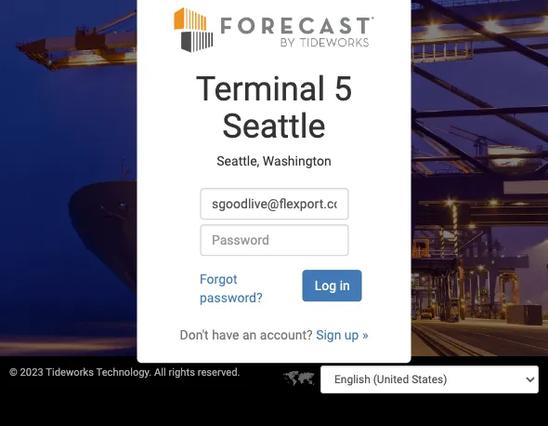 Task type: vqa. For each thing, say whether or not it's contained in the screenshot.
Forgot password? 'link' on the bottom
yes



Task type: describe. For each thing, give the bounding box(es) containing it.
»
[[363, 327, 369, 342]]

forgot
[[200, 272, 238, 287]]

account?
[[260, 327, 313, 342]]

5
[[334, 70, 353, 109]]

washington
[[263, 154, 332, 169]]

up
[[345, 327, 360, 342]]

all
[[154, 367, 166, 379]]

Email or username text field
[[200, 188, 349, 220]]

sign up » link
[[316, 327, 369, 342]]

Password password field
[[200, 224, 349, 256]]

forecast® by tideworks image
[[174, 6, 374, 53]]

© 2023 tideworks technology. all rights reserved.
[[9, 367, 240, 379]]

password?
[[200, 290, 263, 305]]

technology.
[[96, 367, 152, 379]]

tideworks
[[46, 367, 94, 379]]

terminal
[[196, 70, 326, 109]]

forgot password? link
[[200, 272, 263, 305]]

sign
[[316, 327, 342, 342]]

2023
[[20, 367, 43, 379]]

in
[[340, 278, 351, 293]]

©
[[9, 367, 18, 379]]

log in button
[[303, 270, 363, 301]]



Task type: locate. For each thing, give the bounding box(es) containing it.
reserved.
[[198, 367, 240, 379]]

don't have an account? sign up »
[[180, 327, 369, 342]]

rights
[[169, 367, 195, 379]]

terminal 5 seattle seattle, washington
[[196, 70, 353, 169]]

log in
[[315, 278, 351, 293]]

seattle
[[223, 107, 326, 146]]

don't
[[180, 327, 209, 342]]

forgot password?
[[200, 272, 263, 305]]

log
[[315, 278, 337, 293]]

an
[[243, 327, 257, 342]]

have
[[212, 327, 240, 342]]

seattle,
[[217, 154, 260, 169]]



